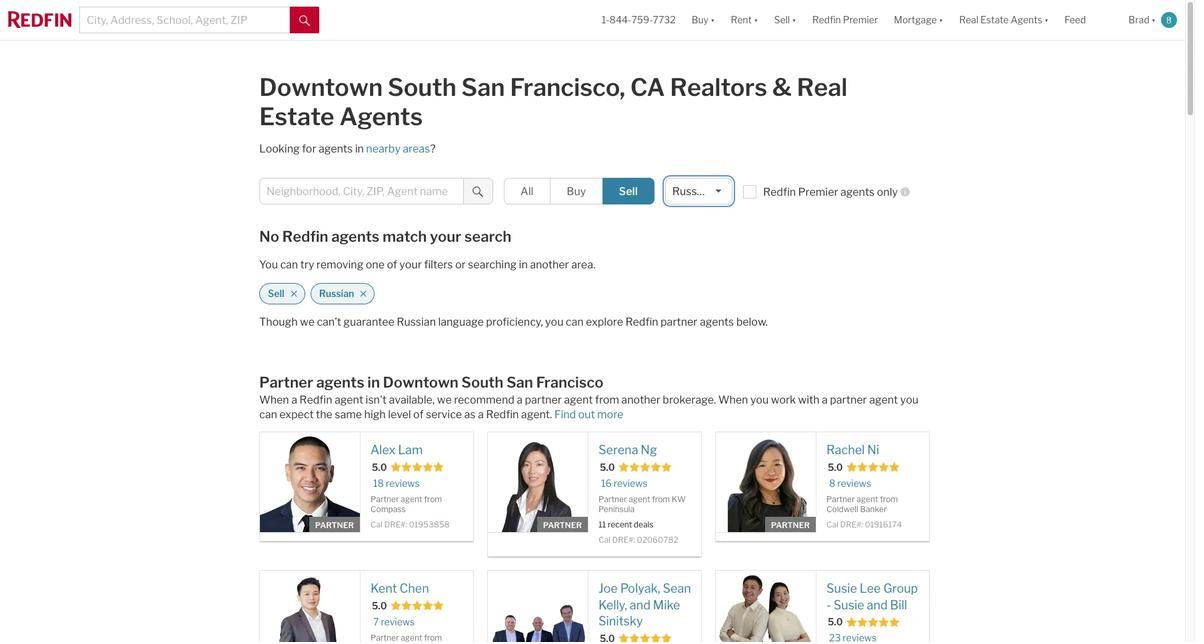 Task type: vqa. For each thing, say whether or not it's contained in the screenshot.
5.0 corresponding to Alex Lam
yes



Task type: locate. For each thing, give the bounding box(es) containing it.
1 and from the left
[[630, 598, 651, 612]]

0 horizontal spatial when
[[259, 394, 289, 407]]

rating 5 out of 5 element for serena ng
[[618, 462, 672, 475]]

5.0 for alex lam
[[372, 462, 387, 473]]

san
[[462, 73, 505, 102], [507, 374, 533, 391]]

can
[[280, 259, 298, 271], [566, 316, 584, 329], [259, 409, 277, 421]]

▾ left the feed
[[1045, 14, 1049, 26]]

sean
[[663, 582, 691, 596]]

02060782
[[637, 536, 678, 546]]

2 vertical spatial sell
[[268, 288, 284, 300]]

5.0 up 7
[[372, 600, 387, 612]]

agent
[[335, 394, 363, 407], [564, 394, 593, 407], [869, 394, 898, 407], [401, 495, 422, 505], [629, 495, 650, 505], [857, 495, 878, 505]]

0 horizontal spatial cal
[[371, 520, 383, 530]]

buy inside dropdown button
[[692, 14, 709, 26]]

▾ right brad
[[1152, 14, 1156, 26]]

can inside when a redfin agent isn't available, we recommend a partner agent from another brokerage. when you work with a partner agent you can expect the same high level of service as a redfin agent.
[[259, 409, 277, 421]]

cal down compass
[[371, 520, 383, 530]]

0 vertical spatial can
[[280, 259, 298, 271]]

south up recommend on the bottom
[[462, 374, 504, 391]]

reviews up partner agent from
[[614, 478, 648, 489]]

rating 5 out of 5 element for susie lee group - susie and bill
[[846, 617, 900, 630]]

buy right all 'option'
[[567, 185, 586, 198]]

0 horizontal spatial can
[[259, 409, 277, 421]]

1 horizontal spatial agents
[[1011, 14, 1043, 26]]

brad ▾
[[1129, 14, 1156, 26]]

banker
[[860, 505, 887, 515]]

0 horizontal spatial agents
[[339, 102, 423, 131]]

when right brokerage.
[[719, 394, 748, 407]]

1 horizontal spatial russian
[[397, 316, 436, 329]]

below.
[[736, 316, 768, 329]]

dre#: down 11 recent deals
[[612, 536, 635, 546]]

downtown up 'for'
[[259, 73, 383, 102]]

-
[[827, 598, 831, 612]]

rating 5 out of 5 element down serena ng link
[[618, 462, 672, 475]]

bill
[[890, 598, 907, 612]]

a
[[291, 394, 297, 407], [517, 394, 523, 407], [822, 394, 828, 407], [478, 409, 484, 421]]

real estate agents ▾ button
[[951, 0, 1057, 40]]

redfin premier button
[[804, 0, 886, 40]]

▾ left rent
[[711, 14, 715, 26]]

2 horizontal spatial can
[[566, 316, 584, 329]]

0 vertical spatial another
[[530, 259, 569, 271]]

user photo image
[[1161, 12, 1177, 28]]

san francisco real estate agent joe polyak, sean kelly, and mike sinitsky image
[[488, 571, 588, 643]]

1 vertical spatial sell
[[619, 185, 638, 198]]

rating 5 out of 5 element down alex lam "link"
[[390, 462, 444, 475]]

of down available, on the bottom
[[413, 409, 424, 421]]

cal inside "8 reviews partner agent from coldwell banker cal dre#: 01916174"
[[827, 520, 839, 530]]

coldwell
[[827, 505, 859, 515]]

Buy radio
[[550, 178, 603, 205]]

1 horizontal spatial south
[[462, 374, 504, 391]]

0 horizontal spatial south
[[388, 73, 457, 102]]

reviews right 7
[[381, 616, 415, 628]]

agents
[[1011, 14, 1043, 26], [339, 102, 423, 131]]

3 ▾ from the left
[[792, 14, 796, 26]]

nearby areas link
[[366, 143, 430, 155]]

2 horizontal spatial cal
[[827, 520, 839, 530]]

dre#: inside "8 reviews partner agent from coldwell banker cal dre#: 01916174"
[[840, 520, 863, 530]]

of
[[387, 259, 397, 271], [413, 409, 424, 421]]

0 vertical spatial russian
[[673, 185, 712, 198]]

▾
[[711, 14, 715, 26], [754, 14, 758, 26], [792, 14, 796, 26], [939, 14, 943, 26], [1045, 14, 1049, 26], [1152, 14, 1156, 26]]

agent inside 18 reviews partner agent from compass cal dre#: 01953858
[[401, 495, 422, 505]]

1 horizontal spatial when
[[719, 394, 748, 407]]

4 ▾ from the left
[[939, 14, 943, 26]]

and down the lee
[[867, 598, 888, 612]]

2 horizontal spatial you
[[901, 394, 919, 407]]

0 vertical spatial susie
[[827, 582, 857, 596]]

1 vertical spatial of
[[413, 409, 424, 421]]

sell inside sell ▾ dropdown button
[[774, 14, 790, 26]]

agents inside 'downtown south san francisco, ca realtors & real estate agents'
[[339, 102, 423, 131]]

844-
[[610, 14, 632, 26]]

1 vertical spatial buy
[[567, 185, 586, 198]]

cal dre#: 02060782
[[599, 536, 678, 546]]

agents right 'for'
[[319, 143, 353, 155]]

0 horizontal spatial dre#:
[[384, 520, 407, 530]]

in right searching
[[519, 259, 528, 271]]

find out more link
[[555, 409, 624, 421]]

agent.
[[521, 409, 552, 421]]

1 horizontal spatial in
[[368, 374, 380, 391]]

mortgage ▾ button
[[894, 0, 943, 40]]

susie lee group - susie and bill link
[[827, 581, 919, 614]]

reviews for 7
[[381, 616, 415, 628]]

2 horizontal spatial in
[[519, 259, 528, 271]]

isn't
[[366, 394, 387, 407]]

when a redfin agent isn't available, we recommend a partner agent from another brokerage. when you work with a partner agent you can expect the same high level of service as a redfin agent.
[[259, 394, 919, 421]]

1 horizontal spatial and
[[867, 598, 888, 612]]

1 horizontal spatial can
[[280, 259, 298, 271]]

dre#: down compass
[[384, 520, 407, 530]]

agent up out
[[564, 394, 593, 407]]

buy ▾ button
[[692, 0, 715, 40]]

can left 'expect'
[[259, 409, 277, 421]]

7732
[[653, 14, 676, 26]]

redfin inside the redfin premier button
[[812, 14, 841, 26]]

1 vertical spatial in
[[519, 259, 528, 271]]

sell right rent ▾ at the right
[[774, 14, 790, 26]]

as
[[464, 409, 476, 421]]

submit search image
[[299, 15, 310, 26]]

1 horizontal spatial partner
[[661, 316, 698, 329]]

sell
[[774, 14, 790, 26], [619, 185, 638, 198], [268, 288, 284, 300]]

City, Address, School, Agent, ZIP search field
[[79, 7, 290, 33]]

agents left "only"
[[841, 186, 875, 199]]

cal
[[371, 520, 383, 530], [827, 520, 839, 530], [599, 536, 611, 546]]

0 horizontal spatial of
[[387, 259, 397, 271]]

1 horizontal spatial san
[[507, 374, 533, 391]]

in
[[355, 143, 364, 155], [519, 259, 528, 271], [368, 374, 380, 391]]

buy right 7732
[[692, 14, 709, 26]]

5.0 up 8
[[828, 462, 843, 473]]

looking for agents in nearby areas ?
[[259, 143, 436, 155]]

0 horizontal spatial russian
[[319, 288, 354, 300]]

0 vertical spatial downtown
[[259, 73, 383, 102]]

1 horizontal spatial another
[[622, 394, 661, 407]]

2 horizontal spatial dre#:
[[840, 520, 863, 530]]

2 vertical spatial in
[[368, 374, 380, 391]]

1 vertical spatial san
[[507, 374, 533, 391]]

russian left language
[[397, 316, 436, 329]]

1 vertical spatial downtown
[[383, 374, 459, 391]]

when up 'expect'
[[259, 394, 289, 407]]

and down polyak,
[[630, 598, 651, 612]]

from up the banker
[[880, 495, 898, 505]]

2 ▾ from the left
[[754, 14, 758, 26]]

0 horizontal spatial your
[[400, 259, 422, 271]]

your up filters
[[430, 228, 462, 245]]

rating 5 out of 5 element
[[390, 462, 444, 475], [618, 462, 672, 475], [846, 462, 900, 475], [390, 601, 444, 614], [846, 617, 900, 630], [618, 634, 672, 643]]

1 horizontal spatial premier
[[843, 14, 878, 26]]

0 vertical spatial we
[[300, 316, 315, 329]]

2 vertical spatial russian
[[397, 316, 436, 329]]

1 horizontal spatial of
[[413, 409, 424, 421]]

can left the explore
[[566, 316, 584, 329]]

all
[[521, 185, 534, 198]]

areas
[[403, 143, 430, 155]]

from up more
[[595, 394, 619, 407]]

a right with
[[822, 394, 828, 407]]

1 vertical spatial we
[[437, 394, 452, 407]]

a up 'agent.'
[[517, 394, 523, 407]]

estate inside dropdown button
[[981, 14, 1009, 26]]

we left can't
[[300, 316, 315, 329]]

0 vertical spatial agents
[[1011, 14, 1043, 26]]

rating 5 out of 5 element down sinitsky
[[618, 634, 672, 643]]

1 horizontal spatial real
[[959, 14, 979, 26]]

from
[[595, 394, 619, 407], [424, 495, 442, 505], [652, 495, 670, 505], [880, 495, 898, 505]]

5.0 up 18
[[372, 462, 387, 473]]

real right "mortgage ▾" on the right top of the page
[[959, 14, 979, 26]]

reviews for 16
[[614, 478, 648, 489]]

estate
[[981, 14, 1009, 26], [259, 102, 334, 131]]

1 vertical spatial estate
[[259, 102, 334, 131]]

6 ▾ from the left
[[1152, 14, 1156, 26]]

agent up the banker
[[857, 495, 878, 505]]

5.0 up 16
[[600, 462, 615, 473]]

recent
[[608, 520, 632, 530]]

8 reviews partner agent from coldwell banker cal dre#: 01916174
[[827, 478, 902, 530]]

agents left below.
[[700, 316, 734, 329]]

sell right buy option
[[619, 185, 638, 198]]

0 vertical spatial san
[[462, 73, 505, 102]]

we inside when a redfin agent isn't available, we recommend a partner agent from another brokerage. when you work with a partner agent you can expect the same high level of service as a redfin agent.
[[437, 394, 452, 407]]

agents left the feed
[[1011, 14, 1043, 26]]

▾ right rent
[[754, 14, 758, 26]]

5.0 for rachel ni
[[828, 462, 843, 473]]

agent up same
[[335, 394, 363, 407]]

1 horizontal spatial buy
[[692, 14, 709, 26]]

your left filters
[[400, 259, 422, 271]]

1 horizontal spatial we
[[437, 394, 452, 407]]

dre#: down coldwell
[[840, 520, 863, 530]]

2 vertical spatial can
[[259, 409, 277, 421]]

of right one
[[387, 259, 397, 271]]

serena
[[599, 443, 638, 457]]

san francisco real estate agent alex lam image
[[260, 433, 360, 533]]

5.0 inside rachel ni 5.0
[[828, 462, 843, 473]]

0 horizontal spatial san
[[462, 73, 505, 102]]

rating 5 out of 5 element down kent chen link
[[390, 601, 444, 614]]

1 horizontal spatial sell
[[619, 185, 638, 198]]

sell left remove sell image
[[268, 288, 284, 300]]

agents up nearby
[[339, 102, 423, 131]]

rating 5 out of 5 element for rachel ni
[[846, 462, 900, 475]]

and inside 'joe polyak, sean kelly, and mike sinitsky'
[[630, 598, 651, 612]]

reviews
[[386, 478, 420, 489], [614, 478, 648, 489], [838, 478, 871, 489], [381, 616, 415, 628]]

0 vertical spatial buy
[[692, 14, 709, 26]]

peninsula
[[599, 505, 635, 515]]

can left try
[[280, 259, 298, 271]]

submit search image
[[473, 186, 483, 197]]

0 horizontal spatial buy
[[567, 185, 586, 198]]

we up the service
[[437, 394, 452, 407]]

buy inside option
[[567, 185, 586, 198]]

russian right sell radio
[[673, 185, 712, 198]]

and inside susie lee group - susie and bill 5.0
[[867, 598, 888, 612]]

1 vertical spatial premier
[[798, 186, 838, 199]]

premier inside button
[[843, 14, 878, 26]]

sell ▾
[[774, 14, 796, 26]]

0 vertical spatial premier
[[843, 14, 878, 26]]

1 vertical spatial south
[[462, 374, 504, 391]]

real
[[959, 14, 979, 26], [797, 73, 848, 102]]

redfin premier
[[812, 14, 878, 26]]

you up rachel ni link
[[901, 394, 919, 407]]

from inside "8 reviews partner agent from coldwell banker cal dre#: 01916174"
[[880, 495, 898, 505]]

1-
[[602, 14, 610, 26]]

rating 5 out of 5 element down susie lee group - susie and bill link
[[846, 617, 900, 630]]

the
[[316, 409, 333, 421]]

option group
[[504, 178, 655, 205]]

1 vertical spatial another
[[622, 394, 661, 407]]

rating 5 out of 5 element down rachel ni link
[[846, 462, 900, 475]]

sell inside sell radio
[[619, 185, 638, 198]]

estate inside 'downtown south san francisco, ca realtors & real estate agents'
[[259, 102, 334, 131]]

downtown inside 'downtown south san francisco, ca realtors & real estate agents'
[[259, 73, 383, 102]]

option group containing all
[[504, 178, 655, 205]]

from up '01953858'
[[424, 495, 442, 505]]

another up more
[[622, 394, 661, 407]]

removing
[[317, 259, 364, 271]]

susie right the - on the right bottom of page
[[834, 598, 864, 612]]

you can try removing one of your filters or searching in another area.
[[259, 259, 596, 271]]

0 vertical spatial estate
[[981, 14, 1009, 26]]

reviews inside 18 reviews partner agent from compass cal dre#: 01953858
[[386, 478, 420, 489]]

you left the work
[[751, 394, 769, 407]]

another
[[530, 259, 569, 271], [622, 394, 661, 407]]

0 horizontal spatial real
[[797, 73, 848, 102]]

▾ for sell ▾
[[792, 14, 796, 26]]

agent down 16 reviews link
[[629, 495, 650, 505]]

russian left remove russian image
[[319, 288, 354, 300]]

buy for buy ▾
[[692, 14, 709, 26]]

premier for redfin premier agents only
[[798, 186, 838, 199]]

0 vertical spatial sell
[[774, 14, 790, 26]]

1 ▾ from the left
[[711, 14, 715, 26]]

0 vertical spatial south
[[388, 73, 457, 102]]

more
[[597, 409, 624, 421]]

agent up the "ni"
[[869, 394, 898, 407]]

reviews right 18
[[386, 478, 420, 489]]

5.0 inside susie lee group - susie and bill 5.0
[[828, 617, 843, 628]]

?
[[430, 143, 436, 155]]

0 horizontal spatial and
[[630, 598, 651, 612]]

rating 5 out of 5 element for joe polyak, sean kelly, and mike sinitsky
[[618, 634, 672, 643]]

looking
[[259, 143, 300, 155]]

realtors
[[670, 73, 767, 102]]

1 vertical spatial real
[[797, 73, 848, 102]]

from inside when a redfin agent isn't available, we recommend a partner agent from another brokerage. when you work with a partner agent you can expect the same high level of service as a redfin agent.
[[595, 394, 619, 407]]

francisco
[[536, 374, 604, 391]]

agents up "removing"
[[332, 228, 380, 245]]

2 and from the left
[[867, 598, 888, 612]]

0 horizontal spatial estate
[[259, 102, 334, 131]]

agents
[[319, 143, 353, 155], [841, 186, 875, 199], [332, 228, 380, 245], [700, 316, 734, 329], [316, 374, 364, 391]]

5.0 inside the "alex lam 5.0"
[[372, 462, 387, 473]]

mike
[[653, 598, 680, 612]]

agent inside "8 reviews partner agent from coldwell banker cal dre#: 01916174"
[[857, 495, 878, 505]]

downtown up available, on the bottom
[[383, 374, 459, 391]]

agent down '18 reviews' link at the bottom left of the page
[[401, 495, 422, 505]]

cal down 11
[[599, 536, 611, 546]]

reviews inside "8 reviews partner agent from coldwell banker cal dre#: 01916174"
[[838, 478, 871, 489]]

joe polyak, sean kelly, and mike sinitsky
[[599, 582, 691, 629]]

0 horizontal spatial you
[[545, 316, 564, 329]]

reviews right 8
[[838, 478, 871, 489]]

in left nearby
[[355, 143, 364, 155]]

you right proficiency,
[[545, 316, 564, 329]]

1-844-759-7732
[[602, 14, 676, 26]]

partner agent from
[[599, 495, 672, 505]]

Sell radio
[[602, 178, 655, 205]]

alex
[[371, 443, 396, 457]]

remove russian image
[[360, 290, 368, 298]]

south up areas
[[388, 73, 457, 102]]

agents up same
[[316, 374, 364, 391]]

1 vertical spatial agents
[[339, 102, 423, 131]]

0 vertical spatial in
[[355, 143, 364, 155]]

san inside 'downtown south san francisco, ca realtors & real estate agents'
[[462, 73, 505, 102]]

1 horizontal spatial estate
[[981, 14, 1009, 26]]

0 horizontal spatial premier
[[798, 186, 838, 199]]

▾ right rent ▾ at the right
[[792, 14, 796, 26]]

▾ right mortgage
[[939, 14, 943, 26]]

though we can't guarantee russian language proficiency, you can explore redfin partner agents below.
[[259, 316, 768, 329]]

5.0 inside serena ng 5.0
[[600, 462, 615, 473]]

cal down coldwell
[[827, 520, 839, 530]]

1 when from the left
[[259, 394, 289, 407]]

for
[[302, 143, 316, 155]]

reviews for 18
[[386, 478, 420, 489]]

0 vertical spatial real
[[959, 14, 979, 26]]

joe polyak, sean kelly, and mike sinitsky link
[[599, 581, 691, 631]]

another left area.
[[530, 259, 569, 271]]

0 vertical spatial your
[[430, 228, 462, 245]]

susie up the - on the right bottom of page
[[827, 582, 857, 596]]

2 horizontal spatial sell
[[774, 14, 790, 26]]

reviews for 8
[[838, 478, 871, 489]]

5.0 down the - on the right bottom of page
[[828, 617, 843, 628]]

dre#:
[[384, 520, 407, 530], [840, 520, 863, 530], [612, 536, 635, 546]]

a right the as
[[478, 409, 484, 421]]

south
[[388, 73, 457, 102], [462, 374, 504, 391]]

in up isn't at the bottom of the page
[[368, 374, 380, 391]]

1 horizontal spatial your
[[430, 228, 462, 245]]

11 recent deals
[[599, 520, 654, 530]]

real right '&'
[[797, 73, 848, 102]]



Task type: describe. For each thing, give the bounding box(es) containing it.
11
[[599, 520, 606, 530]]

kw peninsula
[[599, 495, 686, 515]]

real inside dropdown button
[[959, 14, 979, 26]]

expect
[[279, 409, 314, 421]]

no
[[259, 228, 279, 245]]

san francisco real estate agent kent chen image
[[260, 571, 360, 643]]

real estate agents ▾ link
[[959, 0, 1049, 40]]

0 horizontal spatial sell
[[268, 288, 284, 300]]

Neighborhood, City, ZIP, Agent name search field
[[259, 178, 464, 205]]

match
[[383, 228, 427, 245]]

serena ng link
[[599, 443, 691, 459]]

rating 5 out of 5 element for alex lam
[[390, 462, 444, 475]]

redfin premier agents only
[[763, 186, 898, 199]]

from inside 18 reviews partner agent from compass cal dre#: 01953858
[[424, 495, 442, 505]]

compass
[[371, 505, 406, 515]]

rent ▾ button
[[731, 0, 758, 40]]

0 horizontal spatial partner
[[525, 394, 562, 407]]

rachel ni 5.0
[[827, 443, 880, 473]]

nearby
[[366, 143, 401, 155]]

All radio
[[504, 178, 551, 205]]

rachel
[[827, 443, 865, 457]]

san francisco real estate agent rachel ni image
[[716, 433, 816, 533]]

serena ng 5.0
[[599, 443, 657, 473]]

2 when from the left
[[719, 394, 748, 407]]

searching
[[468, 259, 517, 271]]

5.0 for serena ng
[[600, 462, 615, 473]]

or
[[455, 259, 466, 271]]

1 horizontal spatial you
[[751, 394, 769, 407]]

ni
[[868, 443, 880, 457]]

rent ▾
[[731, 14, 758, 26]]

01916174
[[865, 520, 902, 530]]

area.
[[571, 259, 596, 271]]

16 reviews
[[601, 478, 648, 489]]

partner inside 18 reviews partner agent from compass cal dre#: 01953858
[[371, 495, 399, 505]]

sell for sell ▾
[[774, 14, 790, 26]]

5.0 inside kent chen 5.0
[[372, 600, 387, 612]]

16
[[601, 478, 612, 489]]

brokerage.
[[663, 394, 716, 407]]

language
[[438, 316, 484, 329]]

francisco,
[[510, 73, 625, 102]]

premier for redfin premier
[[843, 14, 878, 26]]

search
[[465, 228, 512, 245]]

alex lam link
[[371, 443, 463, 459]]

7 reviews
[[373, 616, 415, 628]]

01953858
[[409, 520, 450, 530]]

buy ▾ button
[[684, 0, 723, 40]]

agents inside dropdown button
[[1011, 14, 1043, 26]]

of inside when a redfin agent isn't available, we recommend a partner agent from another brokerage. when you work with a partner agent you can expect the same high level of service as a redfin agent.
[[413, 409, 424, 421]]

you
[[259, 259, 278, 271]]

agents for redfin
[[332, 228, 380, 245]]

with
[[798, 394, 820, 407]]

sell ▾ button
[[774, 0, 796, 40]]

rent ▾ button
[[723, 0, 766, 40]]

try
[[300, 259, 314, 271]]

lee
[[860, 582, 881, 596]]

remove sell image
[[290, 290, 298, 298]]

available,
[[389, 394, 435, 407]]

downtown south san francisco, ca realtors & real estate agents
[[259, 73, 848, 131]]

0 vertical spatial of
[[387, 259, 397, 271]]

only
[[877, 186, 898, 199]]

from left kw
[[652, 495, 670, 505]]

5 ▾ from the left
[[1045, 14, 1049, 26]]

18 reviews link
[[373, 477, 420, 490]]

same
[[335, 409, 362, 421]]

sell ▾ button
[[766, 0, 804, 40]]

mortgage
[[894, 14, 937, 26]]

759-
[[632, 14, 653, 26]]

another inside when a redfin agent isn't available, we recommend a partner agent from another brokerage. when you work with a partner agent you can expect the same high level of service as a redfin agent.
[[622, 394, 661, 407]]

1 vertical spatial russian
[[319, 288, 354, 300]]

1 vertical spatial susie
[[834, 598, 864, 612]]

find out more
[[555, 409, 624, 421]]

dre#: inside 18 reviews partner agent from compass cal dre#: 01953858
[[384, 520, 407, 530]]

mortgage ▾
[[894, 14, 943, 26]]

ng
[[641, 443, 657, 457]]

2 horizontal spatial russian
[[673, 185, 712, 198]]

susie lee group - susie and bill 5.0
[[827, 582, 918, 628]]

guarantee
[[344, 316, 395, 329]]

18 reviews partner agent from compass cal dre#: 01953858
[[371, 478, 450, 530]]

8 reviews link
[[829, 477, 871, 490]]

1 vertical spatial can
[[566, 316, 584, 329]]

kw
[[672, 495, 686, 505]]

partner agents in downtown south san francisco
[[259, 374, 604, 391]]

one
[[366, 259, 385, 271]]

deals
[[634, 520, 654, 530]]

kent
[[371, 582, 397, 596]]

san francisco real estate agent serena ng image
[[488, 433, 588, 533]]

partner inside "8 reviews partner agent from coldwell banker cal dre#: 01916174"
[[827, 495, 855, 505]]

san francisco real estate agent susie lee group - susie and bill image
[[716, 571, 816, 643]]

18
[[373, 478, 384, 489]]

8
[[829, 478, 836, 489]]

&
[[772, 73, 792, 102]]

agents for for
[[319, 143, 353, 155]]

agents for premier
[[841, 186, 875, 199]]

0 horizontal spatial in
[[355, 143, 364, 155]]

a up 'expect'
[[291, 394, 297, 407]]

buy for buy
[[567, 185, 586, 198]]

alex lam 5.0
[[371, 443, 423, 473]]

▾ for brad ▾
[[1152, 14, 1156, 26]]

proficiency,
[[486, 316, 543, 329]]

1 horizontal spatial dre#:
[[612, 536, 635, 546]]

cal inside 18 reviews partner agent from compass cal dre#: 01953858
[[371, 520, 383, 530]]

0 horizontal spatial we
[[300, 316, 315, 329]]

though
[[259, 316, 298, 329]]

▾ for mortgage ▾
[[939, 14, 943, 26]]

can't
[[317, 316, 341, 329]]

1 horizontal spatial cal
[[599, 536, 611, 546]]

0 horizontal spatial another
[[530, 259, 569, 271]]

sell for sell radio
[[619, 185, 638, 198]]

service
[[426, 409, 462, 421]]

kent chen link
[[371, 581, 463, 598]]

1 vertical spatial your
[[400, 259, 422, 271]]

▾ for rent ▾
[[754, 14, 758, 26]]

kelly,
[[599, 598, 627, 612]]

▾ for buy ▾
[[711, 14, 715, 26]]

south inside 'downtown south san francisco, ca realtors & real estate agents'
[[388, 73, 457, 102]]

recommend
[[454, 394, 515, 407]]

16 reviews link
[[601, 477, 648, 490]]

real inside 'downtown south san francisco, ca realtors & real estate agents'
[[797, 73, 848, 102]]

level
[[388, 409, 411, 421]]

2 horizontal spatial partner
[[830, 394, 867, 407]]

buy ▾
[[692, 14, 715, 26]]

rating 5 out of 5 element for kent chen
[[390, 601, 444, 614]]

7 reviews link
[[373, 616, 415, 629]]

brad
[[1129, 14, 1150, 26]]

sinitsky
[[599, 615, 643, 629]]



